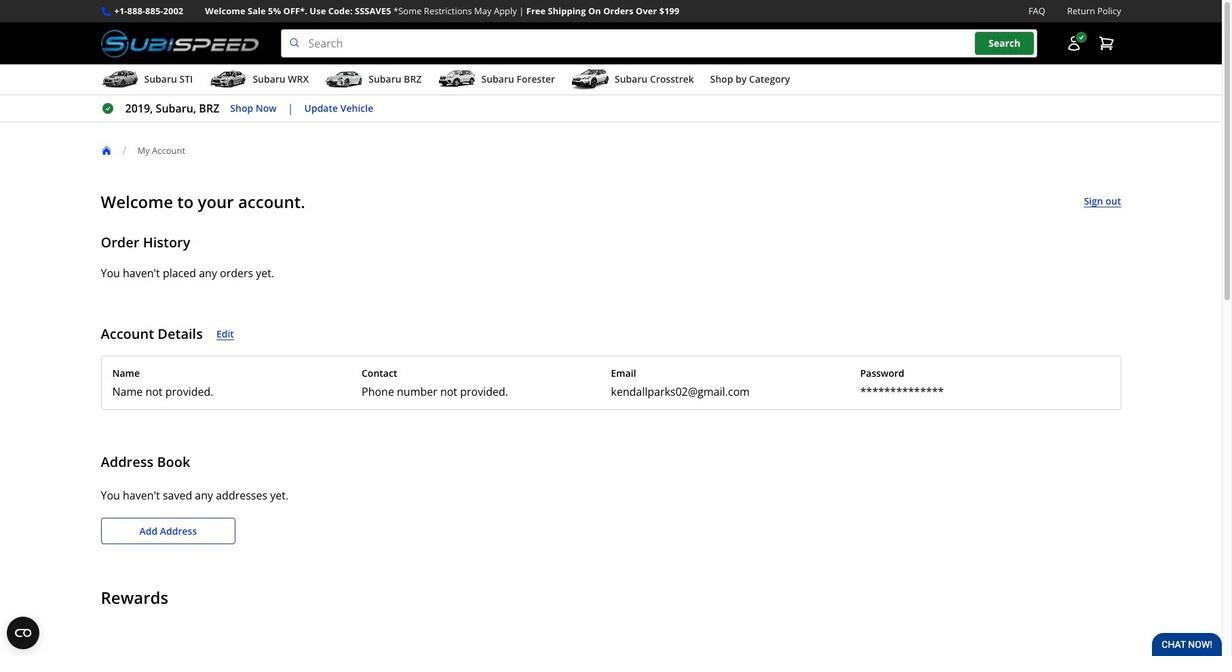 Task type: locate. For each thing, give the bounding box(es) containing it.
search input field
[[281, 29, 1037, 58]]

a subaru crosstrek thumbnail image image
[[571, 69, 609, 90]]

a subaru wrx thumbnail image image
[[209, 69, 247, 90]]

a subaru sti thumbnail image image
[[101, 69, 139, 90]]



Task type: vqa. For each thing, say whether or not it's contained in the screenshot.
$13.00 corresponding to 13 In Stock 56207 Eikosha Air Spencer GIGA Luxdry - Universal
no



Task type: describe. For each thing, give the bounding box(es) containing it.
subispeed logo image
[[101, 29, 259, 58]]

a subaru forester thumbnail image image
[[438, 69, 476, 90]]

open widget image
[[7, 618, 39, 650]]

home image
[[101, 145, 112, 156]]

button image
[[1066, 35, 1082, 52]]

a subaru brz thumbnail image image
[[325, 69, 363, 90]]



